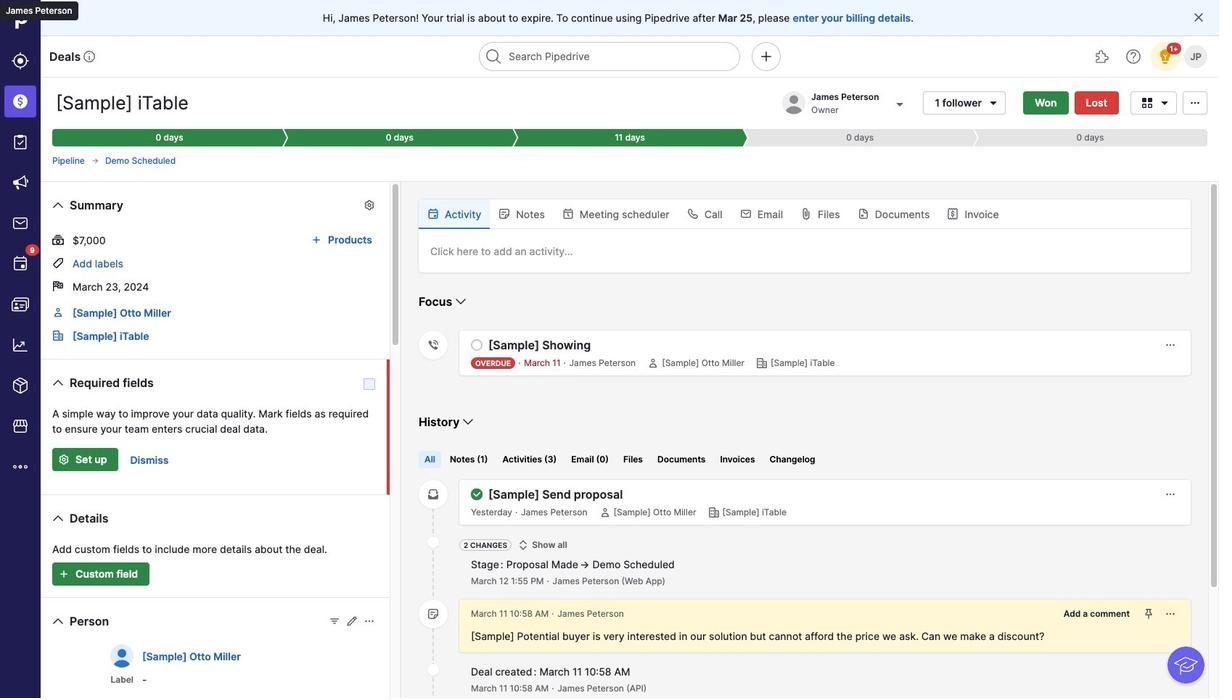 Task type: describe. For each thing, give the bounding box(es) containing it.
insights image
[[12, 337, 29, 354]]

projects image
[[12, 134, 29, 151]]

[Sample] iTable text field
[[52, 89, 217, 118]]

2 color primary inverted image from the top
[[55, 569, 73, 580]]

quick help image
[[1125, 48, 1142, 65]]

color undefined image
[[12, 255, 29, 273]]

pin this note image
[[1143, 609, 1154, 620]]

leads image
[[12, 52, 29, 70]]

1 color secondary image from the top
[[427, 537, 439, 549]]

home image
[[9, 9, 31, 31]]

products image
[[12, 377, 29, 395]]

marketplace image
[[12, 418, 29, 435]]

transfer ownership image
[[891, 95, 908, 113]]

campaigns image
[[12, 174, 29, 192]]

2 color secondary image from the top
[[427, 609, 439, 620]]

1 color primary inverted image from the top
[[55, 454, 73, 466]]

deals image
[[12, 93, 29, 110]]

more actions image
[[1165, 340, 1176, 351]]



Task type: locate. For each thing, give the bounding box(es) containing it.
contacts image
[[12, 296, 29, 313]]

color secondary image
[[427, 537, 439, 549], [427, 609, 439, 620]]

0 vertical spatial color primary inverted image
[[55, 454, 73, 466]]

2 color link image from the top
[[52, 330, 64, 342]]

more image
[[12, 459, 29, 476]]

Search Pipedrive field
[[479, 42, 740, 71]]

1 color link image from the top
[[52, 307, 64, 319]]

color primary inverted image
[[55, 454, 73, 466], [55, 569, 73, 580]]

color primary image
[[1193, 12, 1205, 23], [1138, 97, 1156, 108], [1156, 97, 1173, 108], [1186, 97, 1204, 108], [91, 157, 99, 165], [49, 197, 67, 214], [427, 208, 439, 220], [499, 208, 510, 220], [562, 208, 574, 220], [52, 234, 64, 246], [308, 234, 325, 246], [52, 281, 64, 292], [452, 293, 470, 311], [49, 374, 67, 392], [460, 414, 477, 431], [517, 540, 529, 551], [329, 616, 340, 628], [364, 616, 375, 628]]

0 vertical spatial color secondary image
[[427, 537, 439, 549]]

color link image right contacts icon
[[52, 307, 64, 319]]

0 vertical spatial color link image
[[52, 307, 64, 319]]

2 more actions image from the top
[[1165, 609, 1176, 620]]

info image
[[84, 51, 95, 62]]

menu item
[[0, 81, 41, 122]]

sales assistant image
[[1157, 48, 1174, 65]]

color link image right insights icon
[[52, 330, 64, 342]]

1 vertical spatial color secondary image
[[427, 609, 439, 620]]

more actions image
[[1165, 489, 1176, 501], [1165, 609, 1176, 620]]

quick add image
[[758, 48, 775, 65]]

1 vertical spatial color link image
[[52, 330, 64, 342]]

sales inbox image
[[12, 215, 29, 232]]

color secondary image
[[427, 340, 439, 351], [756, 358, 768, 369], [427, 489, 439, 501], [708, 507, 719, 519], [427, 665, 439, 676]]

color primary image
[[985, 97, 1002, 108], [364, 200, 375, 211], [687, 208, 699, 220], [740, 208, 751, 220], [800, 208, 812, 220], [857, 208, 869, 220], [947, 208, 959, 220], [52, 258, 64, 269], [471, 340, 483, 351], [647, 358, 659, 369], [471, 489, 483, 501], [599, 507, 611, 519], [49, 510, 67, 528], [49, 613, 67, 631], [346, 616, 358, 628]]

0 vertical spatial more actions image
[[1165, 489, 1176, 501]]

knowledge center bot, also known as kc bot is an onboarding assistant that allows you to see the list of onboarding items in one place for quick and easy reference. this improves your in-app experience. image
[[1168, 647, 1205, 684]]

1 vertical spatial color primary inverted image
[[55, 569, 73, 580]]

color link image
[[52, 307, 64, 319], [52, 330, 64, 342]]

1 more actions image from the top
[[1165, 489, 1176, 501]]

1 vertical spatial more actions image
[[1165, 609, 1176, 620]]

menu
[[0, 0, 41, 699]]



Task type: vqa. For each thing, say whether or not it's contained in the screenshot.
Sales Assistant icon
yes



